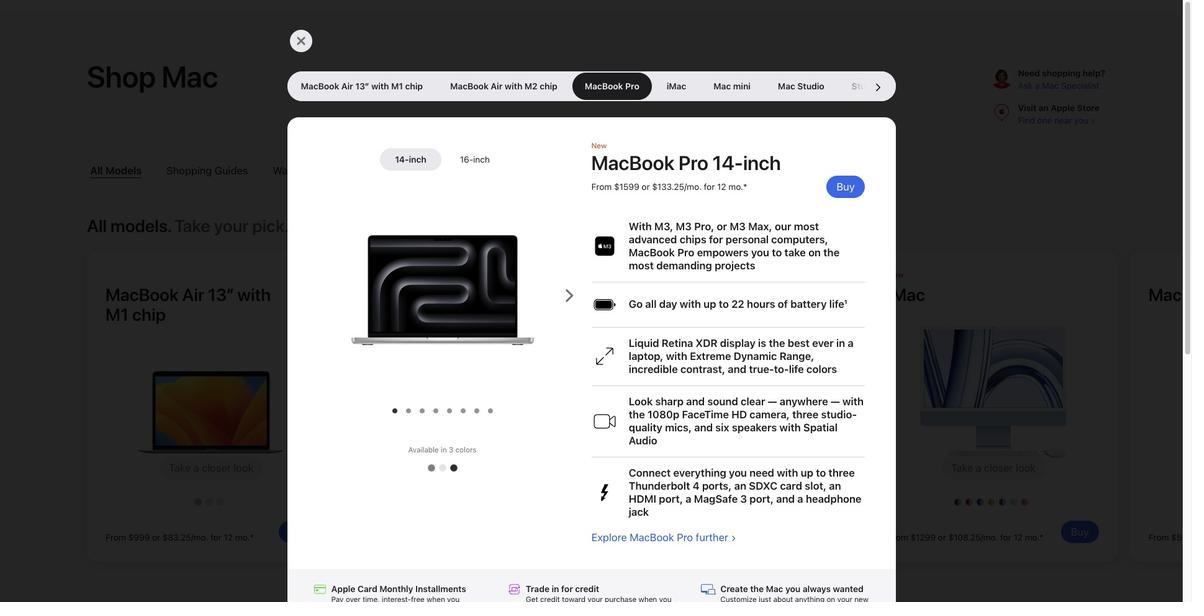 Task type: describe. For each thing, give the bounding box(es) containing it.
setup
[[443, 165, 471, 177]]

financing image for trade in for credit
[[507, 582, 522, 597]]

0 horizontal spatial most
[[629, 260, 654, 272]]

new imac
[[888, 271, 926, 306]]

shopping guides
[[166, 165, 248, 177]]

new for imac
[[888, 271, 904, 279]]

studio display button
[[838, 71, 925, 101]]

silver image for space black image inside the macbook pro 14" and&nbsp;16"
<br /> available colors: list
[[727, 499, 735, 506]]

a inside liquid retina xdr display is the best ever in a laptop, with extreme dynamic range, incredible contrast, and true-to-life colors
[[848, 337, 854, 350]]

and down facetime
[[694, 422, 713, 434]]

display
[[720, 337, 756, 350]]

buy for $999
[[289, 526, 307, 538]]

$1599 for from $1599 or $133.25 /mo. for 12
[[650, 533, 675, 543]]

need shopping help? ask a mac specialist
[[1018, 68, 1105, 91]]

all for all models. take your pick.
[[87, 215, 107, 237]]

2 — from the left
[[831, 396, 840, 408]]

gold image
[[206, 499, 213, 506]]

new macbook pro 14" and 16"
[[627, 271, 823, 306]]

a inside the need shopping help? ask a mac specialist
[[1035, 81, 1040, 91]]

guides
[[215, 165, 248, 177]]

close image
[[295, 35, 307, 47]]

13" inside macbook air 13" with m1 chip
[[208, 284, 234, 306]]

1 vertical spatial colors
[[456, 446, 477, 455]]

find one near you link
[[1018, 116, 1095, 125]]

macbook inside macbook air 13" with m1 chip 'button'
[[301, 81, 339, 91]]

chips
[[680, 233, 707, 246]]

1 — from the left
[[768, 396, 777, 408]]

a down the card
[[798, 493, 803, 506]]

card
[[780, 480, 802, 492]]

14-inch macbook pro, open, display, thin bezel, facetime hd camera, raised feet, rounded corners, silver image
[[329, 187, 556, 394]]

take
[[175, 215, 210, 237]]

macbook air with m2 chip button
[[437, 71, 571, 101]]

0 horizontal spatial an
[[734, 480, 746, 492]]

macbook inside new macbook pro 14" and 16"
[[627, 284, 700, 306]]

* for from $1599
[[743, 182, 747, 192]]

macbook pro 14-inch tab list
[[388, 409, 497, 414]]

for down silver image
[[211, 533, 222, 543]]

in for available in 3 colors
[[441, 446, 447, 455]]

0 horizontal spatial up
[[704, 298, 716, 311]]

imac button
[[653, 71, 700, 101]]

near
[[1055, 116, 1072, 125]]

your
[[214, 215, 249, 237]]

you inside the connect everything you need with up to three thunderbolt 4 ports, an sdxc card slot, an hdmi port, a magsafe 3 port, and a headphone jack
[[729, 467, 747, 479]]

/mo. down yellow image
[[981, 533, 998, 543]]

space gray image for space black image inside the macbook pro 14" and&nbsp;16"
<br /> available colors: list's silver icon
[[716, 499, 724, 506]]

is
[[758, 337, 766, 350]]

ever
[[812, 337, 834, 350]]

0 horizontal spatial *
[[250, 533, 254, 543]]

12 down silver image
[[224, 533, 233, 543]]

silver image for space black image in list
[[439, 465, 446, 472]]

setup and support link
[[443, 165, 533, 178]]

explore
[[592, 532, 627, 544]]

/mo. down gold 'icon'
[[191, 533, 208, 543]]

inch inside new macbook pro 14-inch
[[743, 152, 781, 175]]

purple image
[[977, 499, 984, 506]]

macbook inside macbook air 13" with m1 chip
[[106, 284, 179, 306]]

for inside "with m3, m3 pro, or m3 max, our most advanced chips for personal computers, macbook pro empowers you to take on the most demanding projects"
[[709, 233, 723, 246]]

need
[[1018, 68, 1040, 78]]

$599
[[1172, 533, 1192, 543]]

and inside the connect everything you need with up to three thunderbolt 4 ports, an sdxc card slot, an hdmi port, a magsafe 3 port, and a headphone jack
[[776, 493, 795, 506]]

shopping
[[166, 165, 212, 177]]

explore macbook pro further link
[[592, 532, 736, 544]]

new for macbook
[[627, 271, 643, 279]]

m2 chip
[[525, 81, 558, 91]]

all models. take your pick.
[[87, 215, 289, 237]]

look
[[629, 396, 653, 408]]

accessories
[[361, 165, 418, 177]]

from for from $1599 or $133.25 /mo. for 12
[[627, 533, 648, 543]]

macbook pro for further
[[630, 532, 693, 544]]

mac mini list
[[1130, 491, 1192, 506]]

liquid
[[629, 337, 659, 350]]

facetime
[[682, 409, 729, 421]]

the right create
[[750, 584, 764, 594]]

/mo. inside macbook pro 14-inch dialog
[[684, 182, 702, 192]]

you left always
[[786, 584, 801, 594]]

demanding
[[656, 260, 712, 272]]

space black image for macbook pro 14" and&nbsp;16"
<br /> available colors: list
[[738, 499, 746, 506]]

mac inside the need shopping help? ask a mac specialist
[[1042, 81, 1059, 91]]

our
[[775, 220, 791, 233]]

for down the green icon
[[1001, 533, 1012, 543]]

go all day with up to 22 hours of battery life ¹
[[629, 298, 847, 311]]

22
[[732, 298, 744, 311]]

sound
[[707, 396, 738, 408]]

/mo. down magsafe
[[720, 533, 737, 543]]

studio inside button
[[798, 81, 825, 91]]

the inside liquid retina xdr display is the best ever in a laptop, with extreme dynamic range, incredible contrast, and true-to-life colors
[[769, 337, 785, 350]]

tab list inside macbook pro 14-inch dialog
[[287, 71, 1080, 101]]

with inside liquid retina xdr display is the best ever in a laptop, with extreme dynamic range, incredible contrast, and true-to-life colors
[[666, 350, 687, 363]]

wanted
[[833, 584, 864, 594]]

studio display
[[852, 81, 911, 91]]

13" inside 'button'
[[355, 81, 369, 91]]

and inside macbook air 13" and 15" with m2 chip
[[498, 284, 528, 306]]

list containing all models
[[87, 162, 676, 181]]

silver image
[[217, 499, 224, 506]]

macbook air 13" with m1 chip button
[[287, 71, 437, 101]]

sdxc
[[749, 480, 778, 492]]

to-
[[774, 363, 789, 376]]

projects
[[715, 260, 755, 272]]

in inside liquid retina xdr display is the best ever in a laptop, with extreme dynamic range, incredible contrast, and true-to-life colors
[[836, 337, 845, 350]]

14"
[[734, 284, 760, 306]]

save
[[313, 165, 336, 177]]

always
[[803, 584, 831, 594]]

from $999 or $83.25 /mo. for 12 mo. *
[[106, 533, 254, 543]]

space black image for list in macbook pro 14-inch dialog
[[450, 465, 457, 472]]

or $108.25 /mo. for 12 mo. *
[[938, 533, 1044, 543]]

* for from $1299
[[1040, 533, 1044, 543]]

hd
[[732, 409, 747, 421]]

studio-
[[821, 409, 857, 421]]

studio inside button
[[852, 81, 879, 91]]

you inside "with m3, m3 pro, or m3 max, our most advanced chips for personal computers, macbook pro empowers you to take on the most demanding projects"
[[751, 247, 769, 259]]

and 16"
[[764, 284, 823, 306]]

with inside the connect everything you need with up to three thunderbolt 4 ports, an sdxc card slot, an hdmi port, a magsafe 3 port, and a headphone jack
[[777, 467, 798, 479]]

1 horizontal spatial an
[[829, 480, 841, 492]]

1 port, from the left
[[659, 493, 683, 506]]

explore macbook pro further
[[592, 532, 728, 544]]

and down 16-inch
[[474, 165, 492, 177]]

everything
[[673, 467, 726, 479]]

from for from $999 or $83.25 /mo. for 12 mo. *
[[106, 533, 126, 543]]

mac inside all models list
[[1149, 284, 1182, 306]]

macbook pro for 14-
[[592, 152, 709, 175]]

with
[[629, 220, 652, 233]]

support
[[495, 165, 533, 177]]

macbook air with m2 chip
[[450, 81, 558, 91]]

mo. for from $1599
[[729, 182, 743, 192]]

colors inside liquid retina xdr display is the best ever in a laptop, with extreme dynamic range, incredible contrast, and true-to-life colors
[[807, 363, 837, 376]]

buy link for $1599
[[827, 176, 865, 198]]

ports,
[[702, 480, 732, 492]]

and up facetime
[[686, 396, 705, 408]]

anywhere
[[780, 396, 828, 408]]

spatial
[[804, 422, 838, 434]]

with m3, m3 pro, or m3 max, our most advanced chips for personal computers, macbook pro empowers you to take on the most demanding projects
[[629, 220, 840, 272]]

apple card monthly installments
[[331, 584, 466, 594]]

help?
[[1083, 68, 1105, 78]]

all for all models
[[90, 165, 103, 177]]

16-inch
[[460, 155, 490, 165]]

4
[[693, 480, 700, 492]]

mics,
[[665, 422, 692, 434]]

ways
[[273, 165, 298, 177]]

from $1599
[[592, 182, 639, 192]]

mo. for from $1299
[[1025, 533, 1040, 543]]

2 m3 from the left
[[730, 220, 746, 233]]

all
[[645, 298, 657, 311]]

$133.25 inside macbook pro 14-inch dialog
[[652, 182, 684, 192]]

create
[[721, 584, 748, 594]]

buy for $1299
[[1071, 526, 1089, 538]]

1 m3 from the left
[[676, 220, 692, 233]]

extreme
[[690, 350, 731, 363]]

magsafe
[[694, 493, 738, 506]]

macbook pro 14-inch dialog
[[287, 0, 1192, 602]]

orange image
[[1022, 499, 1029, 506]]

ask a mac specialist link
[[1018, 81, 1100, 91]]

for left credit
[[561, 584, 573, 594]]

new macbook pro 14-inch
[[592, 142, 781, 175]]

mac studio
[[778, 81, 825, 91]]

empowers
[[697, 247, 749, 259]]

you inside visit an apple store find one near you
[[1075, 116, 1089, 125]]

jack
[[629, 506, 649, 519]]

to inside "with m3, m3 pro, or m3 max, our most advanced chips for personal computers, macbook pro empowers you to take on the most demanding projects"
[[772, 247, 782, 259]]

liquid retina xdr display is the best ever in a laptop, with extreme dynamic range, incredible contrast, and true-to-life colors
[[629, 337, 854, 376]]

visit an apple store find one near you
[[1018, 103, 1100, 125]]

all models
[[90, 165, 142, 177]]

chip
[[432, 304, 466, 325]]

macbook inside macbook pro button
[[585, 81, 623, 91]]

$133.25 inside all models list
[[688, 533, 720, 543]]

from for from $1299
[[888, 533, 908, 543]]

shopping
[[1042, 68, 1081, 78]]

the inside look sharp and sound clear — anywhere — with the 1080p facetime hd camera, three studio- quality mics, and six speakers with spatial audio
[[629, 409, 645, 421]]

14-inch
[[395, 155, 426, 165]]

apple
[[1051, 103, 1075, 113]]

to inside "link"
[[301, 165, 310, 177]]

mac inside button
[[714, 81, 731, 91]]

with inside macbook air 13" and 15" with m2 chip
[[366, 304, 400, 325]]

dynamic
[[734, 350, 777, 363]]

green image
[[999, 499, 1007, 506]]

16-
[[460, 155, 473, 165]]



Task type: vqa. For each thing, say whether or not it's contained in the screenshot.
the $1599 corresponding to From $1599 or $133.25 /mo. for 12
yes



Task type: locate. For each thing, give the bounding box(es) containing it.
1 vertical spatial $133.25
[[688, 533, 720, 543]]

0 vertical spatial pro
[[625, 81, 640, 91]]

from down the mac experience link at the top
[[592, 182, 612, 192]]

1 horizontal spatial 3
[[740, 493, 747, 506]]

pro inside button
[[625, 81, 640, 91]]

with inside 'button'
[[371, 81, 389, 91]]

m3
[[676, 220, 692, 233], [730, 220, 746, 233]]

most
[[794, 220, 819, 233], [629, 260, 654, 272]]

macbook air 13" with m1&nbsp;chip available colors: list
[[87, 484, 335, 506]]

monthly
[[380, 584, 413, 594]]

1 horizontal spatial buy
[[837, 181, 855, 193]]

1 vertical spatial in
[[441, 446, 447, 455]]

1 vertical spatial m1 chip
[[106, 304, 166, 325]]

2 horizontal spatial space gray image
[[716, 499, 724, 506]]

up inside the connect everything you need with up to three thunderbolt 4 ports, an sdxc card slot, an hdmi port, a magsafe 3 port, and a headphone jack
[[801, 467, 813, 479]]

1 horizontal spatial 13"
[[355, 81, 369, 91]]

12 right further
[[753, 533, 762, 543]]

1 horizontal spatial up
[[801, 467, 813, 479]]

1 horizontal spatial most
[[794, 220, 819, 233]]

buy link for $999
[[279, 521, 317, 543]]

0 vertical spatial 3
[[449, 446, 454, 455]]

from for from $599
[[1149, 533, 1169, 543]]

from inside macbook pro 14-inch dialog
[[592, 182, 612, 192]]

0 vertical spatial colors
[[807, 363, 837, 376]]

silver image right the green icon
[[1010, 499, 1018, 506]]

$1299
[[911, 533, 936, 543]]

an inside visit an apple store find one near you
[[1039, 103, 1049, 113]]

0 vertical spatial imac
[[667, 81, 686, 91]]

m1 chip inside 'button'
[[391, 81, 423, 91]]

1 horizontal spatial pro
[[678, 247, 695, 259]]

three up headphone
[[829, 467, 855, 479]]

$1599
[[614, 182, 639, 192], [650, 533, 675, 543]]

colors
[[807, 363, 837, 376], [456, 446, 477, 455]]

colors right available
[[456, 446, 477, 455]]

space black image right magsafe
[[738, 499, 746, 506]]

pick.
[[252, 215, 289, 237]]

with
[[371, 81, 389, 91], [505, 81, 522, 91], [238, 284, 271, 306], [680, 298, 701, 311], [366, 304, 400, 325], [666, 350, 687, 363], [843, 396, 864, 408], [780, 422, 801, 434], [777, 467, 798, 479]]

a right ever in the bottom of the page
[[848, 337, 854, 350]]

buy inside macbook pro 14-inch dialog
[[837, 181, 855, 193]]

in for trade in for credit
[[552, 584, 559, 594]]

three down "anywhere"
[[792, 409, 819, 421]]

1 vertical spatial life
[[789, 363, 804, 376]]

studio
[[798, 81, 825, 91], [852, 81, 879, 91]]

mac inside list
[[579, 165, 599, 177]]

you down store
[[1075, 116, 1089, 125]]

to left take
[[772, 247, 782, 259]]

space gray image
[[428, 465, 435, 472], [194, 499, 202, 506], [716, 499, 724, 506]]

clear
[[741, 396, 765, 408]]

air inside macbook air 13" and 15" with m2 chip
[[443, 284, 465, 306]]

* inside macbook pro 14-inch dialog
[[743, 182, 747, 192]]

2 horizontal spatial buy link
[[1061, 521, 1099, 543]]

$1599 inside macbook pro 14-inch dialog
[[614, 182, 639, 192]]

14- up or $133.25 /mo. for 12 mo. *
[[713, 152, 743, 175]]

space gray image for gold 'icon'
[[194, 499, 202, 506]]

0 vertical spatial life
[[829, 298, 844, 311]]

3 right magsafe
[[740, 493, 747, 506]]

silver image down "ports,"
[[727, 499, 735, 506]]

mo. down orange image
[[1025, 533, 1040, 543]]

experience
[[602, 165, 655, 177]]

space gray image inside macbook pro 14" and&nbsp;16"
<br /> available colors: list
[[716, 499, 724, 506]]

speakers
[[732, 422, 777, 434]]

1 vertical spatial most
[[629, 260, 654, 272]]

12
[[717, 182, 726, 192], [224, 533, 233, 543], [753, 533, 762, 543], [1014, 533, 1023, 543]]

hours
[[747, 298, 775, 311]]

3 inside the connect everything you need with up to three thunderbolt 4 ports, an sdxc card slot, an hdmi port, a magsafe 3 port, and a headphone jack
[[740, 493, 747, 506]]

option group
[[325, 147, 561, 183]]

pro,
[[694, 220, 714, 233]]

slot,
[[805, 480, 827, 492]]

space gray image down available
[[428, 465, 435, 472]]

1 horizontal spatial —
[[831, 396, 840, 408]]

silver image
[[439, 465, 446, 472], [727, 499, 735, 506], [1010, 499, 1018, 506]]

macbook air 13" with m1 chip inside all models list
[[106, 284, 271, 325]]

from left $1299
[[888, 533, 908, 543]]

to
[[301, 165, 310, 177], [772, 247, 782, 259], [719, 298, 729, 311], [816, 467, 826, 479]]

13" inside macbook air 13" and 15" with m2 chip
[[469, 284, 495, 306]]

most down advanced
[[629, 260, 654, 272]]

1 vertical spatial list
[[318, 455, 567, 476]]

all inside list
[[90, 165, 103, 177]]

space gray image left gold 'icon'
[[194, 499, 202, 506]]

air inside 'button'
[[341, 81, 353, 91]]

most up computers,
[[794, 220, 819, 233]]

financing image for apple card monthly installments
[[312, 582, 328, 597]]

an up headphone
[[829, 480, 841, 492]]

further
[[696, 532, 728, 544]]

list
[[87, 162, 676, 181], [318, 455, 567, 476]]

specialist
[[1061, 81, 1100, 91]]

all left "models"
[[90, 165, 103, 177]]

all models link
[[90, 165, 142, 179]]

$1599 down 'experience'
[[614, 182, 639, 192]]

0 horizontal spatial space gray image
[[194, 499, 202, 506]]

macbook air 13" with m1 chip
[[301, 81, 423, 91], [106, 284, 271, 325]]

life
[[829, 298, 844, 311], [789, 363, 804, 376]]

0 horizontal spatial buy link
[[279, 521, 317, 543]]

1 vertical spatial three
[[829, 467, 855, 479]]

space gray image for silver icon associated with space black image in list
[[428, 465, 435, 472]]

0 horizontal spatial $133.25
[[652, 182, 684, 192]]

0 horizontal spatial space black image
[[450, 465, 457, 472]]

$133.25 down new macbook pro 14-inch
[[652, 182, 684, 192]]

1 studio from the left
[[798, 81, 825, 91]]

yellow image
[[988, 499, 996, 506]]

m3 up the personal
[[730, 220, 746, 233]]

m1 chip inside macbook air 13" with m1 chip
[[106, 304, 166, 325]]

go
[[629, 298, 643, 311]]

0 vertical spatial most
[[794, 220, 819, 233]]

2 horizontal spatial buy
[[1071, 526, 1089, 538]]

a right ask
[[1035, 81, 1040, 91]]

0 horizontal spatial —
[[768, 396, 777, 408]]

with inside macbook air 13" with m1 chip
[[238, 284, 271, 306]]

pro inside new macbook pro 14" and 16"
[[704, 284, 730, 306]]

from
[[592, 182, 612, 192], [106, 533, 126, 543], [627, 533, 648, 543], [888, 533, 908, 543], [1149, 533, 1169, 543]]

from for from $1599
[[592, 182, 612, 192]]

to left the 'save'
[[301, 165, 310, 177]]

$1599 down hdmi
[[650, 533, 675, 543]]

new inside new imac
[[888, 271, 904, 279]]

0 horizontal spatial pro
[[625, 81, 640, 91]]

the right "on"
[[824, 247, 840, 259]]

look sharp and sound clear — anywhere — with the 1080p facetime hd camera, three studio- quality mics, and six speakers with spatial audio
[[629, 396, 864, 447]]

— up camera,
[[768, 396, 777, 408]]

2 horizontal spatial *
[[1040, 533, 1044, 543]]

macbook pro down jack
[[630, 532, 693, 544]]

1 horizontal spatial port,
[[750, 493, 774, 506]]

air
[[341, 81, 353, 91], [491, 81, 503, 91], [182, 284, 204, 306], [443, 284, 465, 306]]

you up macbook pro 14" and&nbsp;16"
<br /> available colors: list
[[729, 467, 747, 479]]

$133.25
[[652, 182, 684, 192], [688, 533, 720, 543]]

inch for 14-inch
[[409, 155, 426, 165]]

2 horizontal spatial silver image
[[1010, 499, 1018, 506]]

— up studio-
[[831, 396, 840, 408]]

$133.25 down magsafe
[[688, 533, 720, 543]]

in right available
[[441, 446, 447, 455]]

macbook air 13" with m1 chip inside 'button'
[[301, 81, 423, 91]]

all models list
[[0, 245, 1192, 587]]

and down dynamic
[[728, 363, 747, 376]]

1 horizontal spatial silver image
[[727, 499, 735, 506]]

imac inside button
[[667, 81, 686, 91]]

0 vertical spatial space black image
[[450, 465, 457, 472]]

0 horizontal spatial colors
[[456, 446, 477, 455]]

and left 15"
[[498, 284, 528, 306]]

pro left 22
[[704, 284, 730, 306]]

shopping guides link
[[166, 165, 248, 178]]

macbook air 13" and 15" with m2 chip
[[366, 284, 557, 325]]

available
[[408, 446, 439, 455]]

buy
[[837, 181, 855, 193], [289, 526, 307, 538], [1071, 526, 1089, 538]]

to left 22
[[719, 298, 729, 311]]

2 vertical spatial in
[[552, 584, 559, 594]]

macbook pro inside new macbook pro 14-inch
[[592, 152, 709, 175]]

space gray image down "ports,"
[[716, 499, 724, 506]]

1 vertical spatial pro
[[678, 247, 695, 259]]

xdr
[[696, 337, 718, 350]]

hdmi
[[629, 493, 656, 506]]

0 horizontal spatial life
[[789, 363, 804, 376]]

$108.25
[[949, 533, 981, 543]]

1 horizontal spatial space black image
[[738, 499, 746, 506]]

gallery group
[[318, 172, 1192, 420]]

pro
[[625, 81, 640, 91], [678, 247, 695, 259], [704, 284, 730, 306]]

from left the $599 at the bottom right of the page
[[1149, 533, 1169, 543]]

an
[[1039, 103, 1049, 113], [734, 480, 746, 492], [829, 480, 841, 492]]

models.
[[111, 215, 172, 237]]

space black image inside macbook pro 14" and&nbsp;16"
<br /> available colors: list
[[738, 499, 746, 506]]

14- inside button
[[395, 155, 409, 165]]

six
[[716, 422, 729, 434]]

port, down thunderbolt
[[659, 493, 683, 506]]

and down the card
[[776, 493, 795, 506]]

colors down ever in the bottom of the page
[[807, 363, 837, 376]]

2 horizontal spatial new
[[888, 271, 904, 279]]

air inside button
[[491, 81, 503, 91]]

0 vertical spatial up
[[704, 298, 716, 311]]

mo. down macbook air 13" with m1&nbsp;chip available colors: list
[[235, 533, 250, 543]]

imac right ¹
[[888, 284, 926, 306]]

port, down sdxc
[[750, 493, 774, 506]]

14-
[[713, 152, 743, 175], [395, 155, 409, 165]]

1 horizontal spatial studio
[[852, 81, 879, 91]]

from $1299
[[888, 533, 936, 543]]

or down 'experience'
[[642, 182, 650, 192]]

thunderbolt
[[629, 480, 690, 492]]

0 vertical spatial macbook pro
[[592, 152, 709, 175]]

macbook pro up from $1599 on the top of the page
[[592, 152, 709, 175]]

1 horizontal spatial buy link
[[827, 176, 865, 198]]

an left sdxc
[[734, 480, 746, 492]]

for up empowers
[[709, 233, 723, 246]]

list inside macbook pro 14-inch dialog
[[318, 455, 567, 476]]

1 horizontal spatial imac
[[888, 284, 926, 306]]

14- up accessories at the left of page
[[395, 155, 409, 165]]

from left $999 on the left bottom of the page
[[106, 533, 126, 543]]

audio
[[629, 435, 657, 447]]

buy for $1599
[[837, 181, 855, 193]]

1 vertical spatial up
[[801, 467, 813, 479]]

0 horizontal spatial financing image
[[312, 582, 328, 597]]

2 horizontal spatial in
[[836, 337, 845, 350]]

you down the personal
[[751, 247, 769, 259]]

in right ever in the bottom of the page
[[836, 337, 845, 350]]

option group containing 14-inch
[[325, 147, 561, 183]]

or inside "with m3, m3 pro, or m3 max, our most advanced chips for personal computers, macbook pro empowers you to take on the most demanding projects"
[[717, 220, 727, 233]]

1080p
[[648, 409, 679, 421]]

pro up demanding
[[678, 247, 695, 259]]

1 horizontal spatial space gray image
[[428, 465, 435, 472]]

the inside "with m3, m3 pro, or m3 max, our most advanced chips for personal computers, macbook pro empowers you to take on the most demanding projects"
[[824, 247, 840, 259]]

0 vertical spatial m1 chip
[[391, 81, 423, 91]]

true-
[[749, 363, 774, 376]]

an up one on the right of the page
[[1039, 103, 1049, 113]]

apple card
[[331, 584, 377, 594]]

and inside liquid retina xdr display is the best ever in a laptop, with extreme dynamic range, incredible contrast, and true-to-life colors
[[728, 363, 747, 376]]

$1599 for from $1599
[[614, 182, 639, 192]]

15"
[[531, 284, 557, 306]]

life down range,
[[789, 363, 804, 376]]

or right $1299
[[938, 533, 946, 543]]

to inside the connect everything you need with up to three thunderbolt 4 ports, an sdxc card slot, an hdmi port, a magsafe 3 port, and a headphone jack
[[816, 467, 826, 479]]

to up slot,
[[816, 467, 826, 479]]

up left 22
[[704, 298, 716, 311]]

1 vertical spatial 3
[[740, 493, 747, 506]]

life right battery at the right of the page
[[829, 298, 844, 311]]

macbook inside "with m3, m3 pro, or m3 max, our most advanced chips for personal computers, macbook pro empowers you to take on the most demanding projects"
[[629, 247, 675, 259]]

space gray image inside macbook air 13" with m1&nbsp;chip available colors: list
[[194, 499, 202, 506]]

space black image down available in 3 colors
[[450, 465, 457, 472]]

financing image left trade on the bottom of the page
[[507, 582, 522, 597]]

0 horizontal spatial in
[[441, 446, 447, 455]]

0 vertical spatial $133.25
[[652, 182, 684, 192]]

0 horizontal spatial $1599
[[614, 182, 639, 192]]

0 vertical spatial $1599
[[614, 182, 639, 192]]

mac
[[162, 59, 218, 95], [1042, 81, 1059, 91], [714, 81, 731, 91], [778, 81, 795, 91], [579, 165, 599, 177], [1149, 284, 1182, 306], [766, 584, 783, 594]]

1 horizontal spatial m1 chip
[[391, 81, 423, 91]]

financing image
[[312, 582, 328, 597], [507, 582, 522, 597]]

1 horizontal spatial mo.
[[729, 182, 743, 192]]

or right pro,
[[717, 220, 727, 233]]

0 horizontal spatial silver image
[[439, 465, 446, 472]]

0 horizontal spatial 14-
[[395, 155, 409, 165]]

m3 up the chips
[[676, 220, 692, 233]]

new inside new macbook pro 14-inch
[[592, 142, 607, 150]]

0 horizontal spatial macbook air 13" with m1 chip
[[106, 284, 271, 325]]

a
[[1035, 81, 1040, 91], [848, 337, 854, 350], [686, 493, 692, 506], [798, 493, 803, 506]]

buy link for $1299
[[1061, 521, 1099, 543]]

space black image inside list
[[450, 465, 457, 472]]

0 horizontal spatial mo.
[[235, 533, 250, 543]]

1 horizontal spatial financing image
[[507, 582, 522, 597]]

0 horizontal spatial imac
[[667, 81, 686, 91]]

the down look
[[629, 409, 645, 421]]

max,
[[748, 220, 772, 233]]

1 horizontal spatial in
[[552, 584, 559, 594]]

0 horizontal spatial m1 chip
[[106, 304, 166, 325]]

1 vertical spatial all
[[87, 215, 107, 237]]

macbook
[[301, 81, 339, 91], [450, 81, 489, 91], [585, 81, 623, 91], [629, 247, 675, 259], [106, 284, 179, 306], [366, 284, 440, 306], [627, 284, 700, 306]]

1 horizontal spatial $1599
[[650, 533, 675, 543]]

1 horizontal spatial three
[[829, 467, 855, 479]]

pink image
[[966, 499, 973, 506]]

1 financing image from the left
[[312, 582, 328, 597]]

0 horizontal spatial three
[[792, 409, 819, 421]]

a left magsafe
[[686, 493, 692, 506]]

new inside new macbook pro 14" and 16"
[[627, 271, 643, 279]]

option group inside macbook pro 14-inch dialog
[[325, 147, 561, 183]]

0 horizontal spatial studio
[[798, 81, 825, 91]]

2 horizontal spatial 13"
[[469, 284, 495, 306]]

three inside the connect everything you need with up to three thunderbolt 4 ports, an sdxc card slot, an hdmi port, a magsafe 3 port, and a headphone jack
[[829, 467, 855, 479]]

or right $999 on the left bottom of the page
[[152, 533, 160, 543]]

mo. inside macbook pro 14-inch dialog
[[729, 182, 743, 192]]

1 vertical spatial space black image
[[738, 499, 746, 506]]

$1599 inside all models list
[[650, 533, 675, 543]]

0 vertical spatial all
[[90, 165, 103, 177]]

the right is
[[769, 337, 785, 350]]

blue image
[[955, 499, 962, 506]]

space black image
[[450, 465, 457, 472], [738, 499, 746, 506]]

2 horizontal spatial inch
[[743, 152, 781, 175]]

2 studio from the left
[[852, 81, 879, 91]]

2 port, from the left
[[750, 493, 774, 506]]

range,
[[780, 350, 814, 363]]

0 horizontal spatial 13"
[[208, 284, 234, 306]]

pro inside "with m3, m3 pro, or m3 max, our most advanced chips for personal computers, macbook pro empowers you to take on the most demanding projects"
[[678, 247, 695, 259]]

three inside look sharp and sound clear — anywhere — with the 1080p facetime hd camera, three studio- quality mics, and six speakers with spatial audio
[[792, 409, 819, 421]]

14- inside new macbook pro 14-inch
[[713, 152, 743, 175]]

1 horizontal spatial macbook air 13" with m1 chip
[[301, 81, 423, 91]]

1 vertical spatial macbook air 13" with m1 chip
[[106, 284, 271, 325]]

2 vertical spatial pro
[[704, 284, 730, 306]]

mo. up the personal
[[729, 182, 743, 192]]

12 down new macbook pro 14-inch
[[717, 182, 726, 192]]

silver image down available in 3 colors
[[439, 465, 446, 472]]

1 horizontal spatial 14-
[[713, 152, 743, 175]]

0 horizontal spatial new
[[592, 142, 607, 150]]

12 inside macbook pro 14-inch dialog
[[717, 182, 726, 192]]

/mo. down new macbook pro 14-inch
[[684, 182, 702, 192]]

1 horizontal spatial inch
[[473, 155, 490, 165]]

macbook pro 14" and&nbsp;16"
<br /> available colors: list
[[609, 484, 857, 506]]

2 horizontal spatial mo.
[[1025, 533, 1040, 543]]

pro left imac button at the right
[[625, 81, 640, 91]]

models
[[105, 165, 142, 177]]

new for macbook pro
[[592, 142, 607, 150]]

2 financing image from the left
[[507, 582, 522, 597]]

day
[[659, 298, 677, 311]]

tab list containing macbook air 13" with m1 chip
[[287, 71, 1080, 101]]

with inside button
[[505, 81, 522, 91]]

0 vertical spatial macbook air 13" with m1 chip
[[301, 81, 423, 91]]

find
[[1018, 116, 1035, 125]]

for down new macbook pro 14-inch
[[704, 182, 715, 192]]

tab list
[[287, 71, 1080, 101]]

or left further
[[677, 533, 686, 543]]

and
[[474, 165, 492, 177], [498, 284, 528, 306], [728, 363, 747, 376], [686, 396, 705, 408], [694, 422, 713, 434], [776, 493, 795, 506]]

create the mac you always wanted
[[721, 584, 864, 594]]

financing image left the apple card
[[312, 582, 328, 597]]

the
[[824, 247, 840, 259], [769, 337, 785, 350], [629, 409, 645, 421], [750, 584, 764, 594]]

1 horizontal spatial life
[[829, 298, 844, 311]]

0 vertical spatial three
[[792, 409, 819, 421]]

mac inside button
[[778, 81, 795, 91]]

12 down orange image
[[1014, 533, 1023, 543]]

macbook inside macbook air with m2 chip button
[[450, 81, 489, 91]]

for right further
[[740, 533, 751, 543]]

1 vertical spatial macbook pro
[[630, 532, 693, 544]]

space gray image inside list
[[428, 465, 435, 472]]

connect
[[629, 467, 671, 479]]

inch for 16-inch
[[473, 155, 490, 165]]

all left models.
[[87, 215, 107, 237]]

of
[[778, 298, 788, 311]]

retina
[[662, 337, 693, 350]]

1 vertical spatial $1599
[[650, 533, 675, 543]]

battery
[[791, 298, 827, 311]]

14-inch button
[[380, 148, 441, 171]]

3 right available
[[449, 446, 454, 455]]

¹
[[844, 298, 847, 311]]

in right trade on the bottom of the page
[[552, 584, 559, 594]]

imac inside all models list
[[888, 284, 926, 306]]

macbook pro button
[[571, 71, 653, 101]]

contrast,
[[680, 363, 725, 376]]

*
[[743, 182, 747, 192], [250, 533, 254, 543], [1040, 533, 1044, 543]]

2 horizontal spatial pro
[[704, 284, 730, 306]]

0 horizontal spatial inch
[[409, 155, 426, 165]]

0 horizontal spatial buy
[[289, 526, 307, 538]]

up up slot,
[[801, 467, 813, 479]]

need
[[750, 467, 774, 479]]

1 horizontal spatial new
[[627, 271, 643, 279]]

imac left the mac mini button
[[667, 81, 686, 91]]

visit
[[1018, 103, 1037, 113]]

life inside liquid retina xdr display is the best ever in a laptop, with extreme dynamic range, incredible contrast, and true-to-life colors
[[789, 363, 804, 376]]

0 horizontal spatial 3
[[449, 446, 454, 455]]

macbook inside macbook air 13" and 15" with m2 chip
[[366, 284, 440, 306]]

2 horizontal spatial an
[[1039, 103, 1049, 113]]

1 horizontal spatial $133.25
[[688, 533, 720, 543]]

16-inch button
[[445, 148, 505, 171]]

3
[[449, 446, 454, 455], [740, 493, 747, 506]]

24-inch imac available colors: list
[[869, 484, 1118, 506]]

connect everything you need with up to three thunderbolt 4 ports, an sdxc card slot, an hdmi port, a magsafe 3 port, and a headphone jack
[[629, 467, 862, 519]]

from down jack
[[627, 533, 648, 543]]

1 horizontal spatial m3
[[730, 220, 746, 233]]

1 horizontal spatial colors
[[807, 363, 837, 376]]



